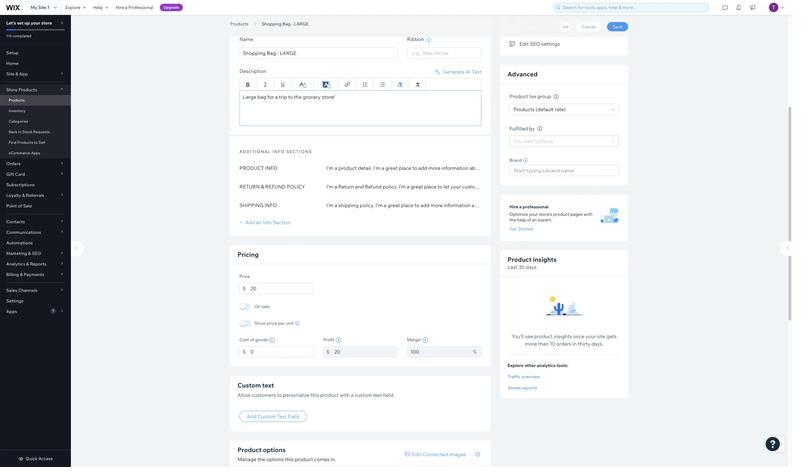 Task type: locate. For each thing, give the bounding box(es) containing it.
text for custom
[[277, 414, 287, 420]]

add down shipping
[[245, 220, 255, 226]]

your inside optimize your store's product pages with the help of an expert.
[[529, 212, 538, 218]]

cost
[[240, 337, 249, 343]]

to left sell
[[34, 140, 38, 145]]

& up analytics & reports
[[28, 251, 31, 257]]

1 horizontal spatial info
[[273, 149, 285, 154]]

0 horizontal spatial your
[[31, 20, 40, 26]]

with
[[584, 212, 593, 218], [340, 393, 350, 399]]

the inside large bag for a trip to the grocery store! 'text box'
[[294, 94, 302, 100]]

0 horizontal spatial edit
[[412, 452, 421, 458]]

a left custom
[[351, 393, 354, 399]]

0 horizontal spatial -
[[292, 21, 293, 27]]

per
[[278, 321, 285, 327]]

1 horizontal spatial text
[[472, 69, 482, 75]]

1 vertical spatial text
[[277, 414, 287, 420]]

settings link
[[0, 296, 71, 307]]

you
[[514, 139, 522, 145]]

0 horizontal spatial the
[[258, 457, 265, 463]]

manage
[[238, 457, 257, 463]]

1 vertical spatial options
[[266, 457, 284, 463]]

2 vertical spatial this
[[285, 457, 294, 463]]

ecommerce apps link
[[0, 148, 71, 159]]

communications button
[[0, 227, 71, 238]]

0 vertical spatial insights
[[533, 256, 557, 264]]

stores
[[508, 386, 521, 392]]

info up add an info section
[[265, 202, 277, 209]]

allow
[[238, 393, 250, 399]]

2 vertical spatial the
[[258, 457, 265, 463]]

text left field
[[277, 414, 287, 420]]

site & app button
[[0, 69, 71, 79]]

0 horizontal spatial this
[[285, 457, 294, 463]]

info tooltip image for fulfilled by
[[538, 127, 542, 131]]

the
[[294, 94, 302, 100], [510, 218, 517, 223], [258, 457, 265, 463]]

orders button
[[0, 159, 71, 169]]

0 horizontal spatial seo
[[32, 251, 41, 257]]

edit
[[520, 41, 529, 47], [412, 452, 421, 458]]

insights up days
[[533, 256, 557, 264]]

add custom text field
[[247, 414, 299, 420]]

product inside product insights last 30 days
[[508, 256, 532, 264]]

0 horizontal spatial in
[[18, 130, 21, 134]]

0 vertical spatial info
[[265, 165, 278, 171]]

an left expert.
[[532, 218, 537, 223]]

the for help
[[510, 218, 517, 223]]

0 vertical spatial of
[[18, 203, 22, 209]]

1 horizontal spatial hire
[[510, 205, 519, 210]]

on
[[255, 304, 261, 310]]

in
[[18, 130, 21, 134], [573, 341, 577, 348]]

in right the back
[[18, 130, 21, 134]]

hire a professional
[[510, 205, 549, 210]]

hire right help button
[[116, 5, 124, 10]]

info
[[256, 20, 269, 25], [273, 149, 285, 154]]

info down additional info sections at top
[[265, 165, 278, 171]]

let's
[[6, 20, 16, 26]]

help
[[517, 218, 526, 223]]

edit seo settings
[[520, 41, 560, 47]]

shipping info
[[240, 202, 277, 209]]

traffic
[[508, 375, 521, 380]]

sale
[[262, 304, 270, 310]]

& inside shopping bag - large form
[[261, 184, 264, 190]]

site down home
[[6, 71, 14, 77]]

the right manage
[[258, 457, 265, 463]]

marketing
[[6, 251, 27, 257]]

0 vertical spatial text
[[262, 382, 274, 390]]

1 vertical spatial product
[[508, 256, 532, 264]]

1 vertical spatial add
[[247, 414, 257, 420]]

product inside you'll see product insights once your site gets more than 10 orders in thirty days.
[[534, 334, 553, 340]]

the inside optimize your store's product pages with the help of an expert.
[[510, 218, 517, 223]]

basic
[[240, 20, 255, 25]]

explore inside shopping bag - large form
[[508, 364, 524, 369]]

1 vertical spatial the
[[510, 218, 517, 223]]

0 vertical spatial the
[[294, 94, 302, 100]]

0 horizontal spatial an
[[256, 220, 262, 226]]

info tooltip image
[[554, 95, 559, 99], [538, 127, 542, 131], [336, 338, 341, 344], [423, 338, 428, 344]]

(self
[[524, 139, 533, 145]]

hire up optimize
[[510, 205, 519, 210]]

product inside promote this product button
[[550, 28, 569, 34]]

insights up orders
[[554, 334, 572, 340]]

2 horizontal spatial of
[[527, 218, 531, 223]]

settings
[[6, 299, 23, 304]]

get started link
[[510, 227, 534, 232]]

product inside optimize your store's product pages with the help of an expert.
[[553, 212, 570, 218]]

$ down the price
[[243, 286, 246, 292]]

access
[[39, 457, 53, 462]]

products inside popup button
[[18, 87, 37, 93]]

create coupon button
[[510, 14, 554, 23]]

custom
[[238, 382, 261, 390], [258, 414, 276, 420]]

0 vertical spatial in
[[18, 130, 21, 134]]

info tooltip image
[[269, 338, 275, 344]]

info for shipping info
[[265, 202, 277, 209]]

Select box search field
[[412, 48, 477, 58]]

add for add custom text field
[[247, 414, 257, 420]]

1 vertical spatial with
[[340, 393, 350, 399]]

1 horizontal spatial this
[[311, 393, 319, 399]]

info
[[265, 165, 278, 171], [265, 202, 277, 209]]

promote image
[[510, 29, 516, 34]]

1 vertical spatial products link
[[0, 95, 71, 106]]

of right help
[[527, 218, 531, 223]]

this inside product options manage the options this product comes in.
[[285, 457, 294, 463]]

1 vertical spatial text
[[373, 393, 382, 399]]

settings
[[542, 41, 560, 47]]

1 right my on the top left of page
[[47, 5, 49, 10]]

text
[[262, 382, 274, 390], [373, 393, 382, 399]]

apps inside ecommerce apps link
[[31, 151, 40, 156]]

info right basic
[[256, 20, 269, 25]]

1 vertical spatial your
[[529, 212, 538, 218]]

of left sale on the top
[[18, 203, 22, 209]]

text left the 'field.'
[[373, 393, 382, 399]]

1 horizontal spatial in
[[573, 341, 577, 348]]

explore up "traffic"
[[508, 364, 524, 369]]

1 horizontal spatial apps
[[31, 151, 40, 156]]

2 horizontal spatial to
[[288, 94, 293, 100]]

1 vertical spatial seo
[[32, 251, 41, 257]]

products link down store products
[[0, 95, 71, 106]]

insights inside you'll see product insights once your site gets more than 10 orders in thirty days.
[[554, 334, 572, 340]]

store!
[[322, 94, 335, 100]]

1 vertical spatial to
[[34, 140, 38, 145]]

0 horizontal spatial site
[[6, 71, 14, 77]]

the left "grocery"
[[294, 94, 302, 100]]

& for return
[[261, 184, 264, 190]]

reports
[[30, 262, 46, 267]]

product
[[510, 93, 528, 100], [508, 256, 532, 264], [238, 447, 262, 455]]

1 down settings link
[[52, 309, 54, 313]]

custom inside button
[[258, 414, 276, 420]]

10
[[550, 341, 556, 348]]

2 horizontal spatial this
[[541, 28, 549, 34]]

info tooltip image right by
[[538, 127, 542, 131]]

0 vertical spatial hire
[[116, 5, 124, 10]]

the left help
[[510, 218, 517, 223]]

0 vertical spatial site
[[38, 5, 46, 10]]

a
[[125, 5, 127, 10], [275, 94, 278, 100], [519, 205, 522, 210], [351, 393, 354, 399]]

custom text allow customers to personalize this product with a custom text field.
[[238, 382, 395, 399]]

products down product tax group on the top
[[514, 106, 535, 113]]

text right ai on the right top of the page
[[472, 69, 482, 75]]

payments
[[24, 272, 44, 278]]

save
[[613, 24, 623, 30]]

seo
[[530, 41, 541, 47], [32, 251, 41, 257]]

2 vertical spatial of
[[250, 337, 254, 343]]

optimize
[[510, 212, 528, 218]]

a right the for
[[275, 94, 278, 100]]

0 vertical spatial this
[[541, 28, 549, 34]]

your down 'professional'
[[529, 212, 538, 218]]

edit right edit option link icon
[[412, 452, 421, 458]]

to inside custom text allow customers to personalize this product with a custom text field.
[[277, 393, 282, 399]]

0 horizontal spatial products link
[[0, 95, 71, 106]]

0 horizontal spatial of
[[18, 203, 22, 209]]

1 horizontal spatial seo
[[530, 41, 541, 47]]

get started
[[510, 227, 534, 232]]

0 vertical spatial apps
[[31, 151, 40, 156]]

stock
[[22, 130, 32, 134]]

1 horizontal spatial of
[[250, 337, 254, 343]]

profit
[[323, 337, 335, 343]]

referrals
[[26, 193, 44, 199]]

your up thirty on the right bottom
[[586, 334, 596, 340]]

up
[[24, 20, 30, 26]]

2 horizontal spatial your
[[586, 334, 596, 340]]

& left app
[[15, 71, 18, 77]]

0 horizontal spatial explore
[[65, 5, 81, 10]]

product options manage the options this product comes in.
[[238, 447, 336, 463]]

apps down settings
[[6, 309, 17, 315]]

1 vertical spatial edit
[[412, 452, 421, 458]]

with inside optimize your store's product pages with the help of an expert.
[[584, 212, 593, 218]]

& right return
[[261, 184, 264, 190]]

1 horizontal spatial edit
[[520, 41, 529, 47]]

edit seo settings button
[[510, 39, 560, 48]]

& for loyalty
[[22, 193, 25, 199]]

1 horizontal spatial your
[[529, 212, 538, 218]]

shopping right basic
[[262, 21, 282, 27]]

info tooltip image for profit
[[336, 338, 341, 344]]

an inside optimize your store's product pages with the help of an expert.
[[532, 218, 537, 223]]

1 vertical spatial of
[[527, 218, 531, 223]]

0 vertical spatial text
[[472, 69, 482, 75]]

1 vertical spatial insights
[[554, 334, 572, 340]]

1 vertical spatial 1
[[52, 309, 54, 313]]

2 vertical spatial to
[[277, 393, 282, 399]]

your right up
[[31, 20, 40, 26]]

shopping up name
[[230, 13, 283, 27]]

hire
[[116, 5, 124, 10], [510, 205, 519, 210]]

additional info sections
[[240, 149, 312, 154]]

gets
[[607, 334, 617, 340]]

cancel
[[582, 24, 596, 30]]

seo settings image
[[510, 41, 516, 47]]

2 vertical spatial your
[[586, 334, 596, 340]]

of
[[18, 203, 22, 209], [527, 218, 531, 223], [250, 337, 254, 343]]

None text field
[[251, 283, 314, 295], [334, 347, 398, 358], [407, 347, 470, 358], [251, 283, 314, 295], [334, 347, 398, 358], [407, 347, 470, 358]]

0 vertical spatial your
[[31, 20, 40, 26]]

1 vertical spatial custom
[[258, 414, 276, 420]]

ai
[[466, 69, 471, 75]]

1 vertical spatial site
[[6, 71, 14, 77]]

optimize your store's product pages with the help of an expert.
[[510, 212, 593, 223]]

info tooltip image right profit
[[336, 338, 341, 344]]

hire inside shopping bag - large form
[[510, 205, 519, 210]]

products link up name
[[227, 21, 252, 27]]

0 vertical spatial 1
[[47, 5, 49, 10]]

with right the pages
[[584, 212, 593, 218]]

1 vertical spatial hire
[[510, 205, 519, 210]]

1 vertical spatial in
[[573, 341, 577, 348]]

home link
[[0, 58, 71, 69]]

to right customers at the left bottom
[[277, 393, 282, 399]]

1 vertical spatial info
[[273, 149, 285, 154]]

to right trip at the left
[[288, 94, 293, 100]]

seo up analytics & reports popup button
[[32, 251, 41, 257]]

edit right seo settings image
[[520, 41, 529, 47]]

explore left help
[[65, 5, 81, 10]]

edit inside 'button'
[[412, 452, 421, 458]]

products right store
[[18, 87, 37, 93]]

0 vertical spatial to
[[288, 94, 293, 100]]

back in stock requests
[[9, 130, 50, 134]]

setup link
[[0, 48, 71, 58]]

2 horizontal spatial the
[[510, 218, 517, 223]]

product for tax
[[510, 93, 528, 100]]

an left info
[[256, 220, 262, 226]]

text up customers at the left bottom
[[262, 382, 274, 390]]

0 horizontal spatial hire
[[116, 5, 124, 10]]

large
[[243, 94, 256, 100]]

1 horizontal spatial products link
[[227, 21, 252, 27]]

shipping
[[240, 202, 264, 209]]

0 vertical spatial product
[[510, 93, 528, 100]]

add down "allow"
[[247, 414, 257, 420]]

this
[[541, 28, 549, 34], [311, 393, 319, 399], [285, 457, 294, 463]]

0 vertical spatial seo
[[530, 41, 541, 47]]

info tooltip image right group
[[554, 95, 559, 99]]

1 horizontal spatial 1
[[52, 309, 54, 313]]

advanced
[[508, 70, 538, 78]]

promote this product button
[[510, 27, 569, 36]]

false text field
[[240, 90, 482, 126]]

& right loyalty
[[22, 193, 25, 199]]

inventory
[[9, 109, 25, 113]]

quick
[[26, 457, 38, 462]]

thirty
[[578, 341, 591, 348]]

brand
[[510, 158, 522, 164]]

store
[[6, 87, 17, 93]]

0 horizontal spatial text
[[277, 414, 287, 420]]

of right cost
[[250, 337, 254, 343]]

automations link
[[0, 238, 71, 249]]

1 horizontal spatial to
[[277, 393, 282, 399]]

site right my on the top left of page
[[38, 5, 46, 10]]

products up inventory
[[9, 98, 25, 103]]

edit inside button
[[520, 41, 529, 47]]

hire a professional
[[116, 5, 153, 10]]

your inside you'll see product insights once your site gets more than 10 orders in thirty days.
[[586, 334, 596, 340]]

0 horizontal spatial large
[[294, 21, 309, 27]]

last
[[508, 265, 518, 271]]

seo down promote this product button
[[530, 41, 541, 47]]

1 vertical spatial apps
[[6, 309, 17, 315]]

0 horizontal spatial text
[[262, 382, 274, 390]]

promote
[[520, 28, 540, 34]]

& left "reports"
[[26, 262, 29, 267]]

sections
[[287, 149, 312, 154]]

0 vertical spatial with
[[584, 212, 593, 218]]

1 horizontal spatial an
[[532, 218, 537, 223]]

0 vertical spatial explore
[[65, 5, 81, 10]]

with inside custom text allow customers to personalize this product with a custom text field.
[[340, 393, 350, 399]]

billing
[[6, 272, 19, 278]]

a inside custom text allow customers to personalize this product with a custom text field.
[[351, 393, 354, 399]]

find
[[9, 140, 16, 145]]

0 horizontal spatial info
[[256, 20, 269, 25]]

a inside 'text box'
[[275, 94, 278, 100]]

0 horizontal spatial to
[[34, 140, 38, 145]]

product up "30" at the bottom right of page
[[508, 256, 532, 264]]

1 horizontal spatial with
[[584, 212, 593, 218]]

2 vertical spatial product
[[238, 447, 262, 455]]

info left 'sections'
[[273, 149, 285, 154]]

product left tax
[[510, 93, 528, 100]]

custom down customers at the left bottom
[[258, 414, 276, 420]]

started
[[518, 227, 534, 232]]

0 horizontal spatial with
[[340, 393, 350, 399]]

product inside product options manage the options this product comes in.
[[238, 447, 262, 455]]

1 vertical spatial this
[[311, 393, 319, 399]]

site inside site & app dropdown button
[[6, 71, 14, 77]]

1 vertical spatial explore
[[508, 364, 524, 369]]

channels
[[18, 288, 37, 294]]

add inside add custom text field button
[[247, 414, 257, 420]]

basic info
[[240, 20, 269, 25]]

& right billing
[[20, 272, 23, 278]]

analytics
[[537, 364, 556, 369]]

Start typing a brand name field
[[512, 166, 617, 176]]

with left custom
[[340, 393, 350, 399]]

0 vertical spatial info
[[256, 20, 269, 25]]

info tooltip image right margin
[[423, 338, 428, 344]]

coupon
[[536, 16, 554, 22]]

1 vertical spatial info
[[265, 202, 277, 209]]

apps down find products to sell link
[[31, 151, 40, 156]]

seo inside button
[[530, 41, 541, 47]]

1 horizontal spatial the
[[294, 94, 302, 100]]

0 vertical spatial custom
[[238, 382, 261, 390]]

None text field
[[251, 347, 314, 358]]

custom up "allow"
[[238, 382, 261, 390]]

1 horizontal spatial explore
[[508, 364, 524, 369]]

insights inside product insights last 30 days
[[533, 256, 557, 264]]

$ down profit
[[327, 349, 330, 355]]

this inside custom text allow customers to personalize this product with a custom text field.
[[311, 393, 319, 399]]

of inside 'link'
[[18, 203, 22, 209]]

other
[[525, 364, 536, 369]]

0 vertical spatial edit
[[520, 41, 529, 47]]

in inside sidebar element
[[18, 130, 21, 134]]

product up manage
[[238, 447, 262, 455]]

in down once
[[573, 341, 577, 348]]

0 vertical spatial add
[[245, 220, 255, 226]]



Task type: describe. For each thing, give the bounding box(es) containing it.
text for ai
[[472, 69, 482, 75]]

hire for hire a professional
[[510, 205, 519, 210]]

sidebar element
[[0, 15, 71, 468]]

in.
[[331, 457, 336, 463]]

promote coupon image
[[510, 16, 516, 22]]

communications
[[6, 230, 41, 236]]

gift card
[[6, 172, 25, 177]]

show price per unit
[[255, 321, 294, 327]]

& for billing
[[20, 272, 23, 278]]

margin
[[407, 337, 422, 343]]

loyalty & referrals button
[[0, 190, 71, 201]]

group
[[538, 93, 552, 100]]

add an info section
[[244, 220, 291, 226]]

products (default rate)
[[514, 106, 566, 113]]

product for insights
[[508, 256, 532, 264]]

the for grocery
[[294, 94, 302, 100]]

& for marketing
[[28, 251, 31, 257]]

0 horizontal spatial apps
[[6, 309, 17, 315]]

create coupon
[[520, 16, 554, 22]]

product inside custom text allow customers to personalize this product with a custom text field.
[[320, 393, 339, 399]]

quick access
[[26, 457, 53, 462]]

1/6
[[6, 34, 12, 38]]

card
[[15, 172, 25, 177]]

subscriptions link
[[0, 180, 71, 190]]

add for add an info section
[[245, 220, 255, 226]]

tools:
[[557, 364, 569, 369]]

large bag for a trip to the grocery store!
[[243, 94, 335, 100]]

save button
[[607, 22, 629, 31]]

overview
[[522, 375, 540, 380]]

add custom text field button
[[240, 412, 307, 423]]

in inside you'll see product insights once your site gets more than 10 orders in thirty days.
[[573, 341, 577, 348]]

professional
[[128, 5, 153, 10]]

store products button
[[0, 85, 71, 95]]

product inside product options manage the options this product comes in.
[[295, 457, 313, 463]]

$ down cost
[[243, 349, 246, 355]]

connected
[[423, 452, 448, 458]]

field
[[288, 414, 299, 420]]

my site 1
[[31, 5, 49, 10]]

shopping bag - large form
[[68, 0, 793, 468]]

you'll
[[512, 334, 524, 340]]

generate ai text button
[[434, 68, 482, 75]]

explore for explore
[[65, 5, 81, 10]]

your inside sidebar element
[[31, 20, 40, 26]]

products link inside shopping bag - large form
[[227, 21, 252, 27]]

product for options
[[238, 447, 262, 455]]

info
[[263, 220, 272, 226]]

1 inside sidebar element
[[52, 309, 54, 313]]

custom inside custom text allow customers to personalize this product with a custom text field.
[[238, 382, 261, 390]]

1 horizontal spatial text
[[373, 393, 382, 399]]

of inside optimize your store's product pages with the help of an expert.
[[527, 218, 531, 223]]

products up ecommerce apps
[[17, 140, 33, 145]]

goods
[[255, 337, 268, 343]]

this inside button
[[541, 28, 549, 34]]

stores reports
[[508, 386, 537, 392]]

info tooltip image for margin
[[423, 338, 428, 344]]

you'll see product insights once your site gets more than 10 orders in thirty days.
[[512, 334, 617, 348]]

edit connected images
[[412, 452, 467, 458]]

hire a professional link
[[112, 0, 157, 15]]

setup
[[6, 50, 19, 56]]

name
[[240, 36, 253, 42]]

store's
[[539, 212, 552, 218]]

& for analytics
[[26, 262, 29, 267]]

site
[[597, 334, 606, 340]]

$ for %
[[327, 349, 330, 355]]

0 horizontal spatial 1
[[47, 5, 49, 10]]

point
[[6, 203, 17, 209]]

section
[[273, 220, 291, 226]]

than
[[538, 341, 549, 348]]

fulfilled by
[[510, 126, 535, 132]]

Search for tools, apps, help & more... field
[[561, 3, 707, 12]]

of for goods
[[250, 337, 254, 343]]

info for product info
[[265, 165, 278, 171]]

edit connected images button
[[402, 450, 470, 461]]

quick access button
[[18, 457, 53, 462]]

explore for explore other analytics tools:
[[508, 364, 524, 369]]

categories link
[[0, 116, 71, 127]]

edit for edit connected images
[[412, 452, 421, 458]]

analytics & reports button
[[0, 259, 71, 270]]

my
[[31, 5, 37, 10]]

see
[[525, 334, 533, 340]]

edit for edit seo settings
[[520, 41, 529, 47]]

the inside product options manage the options this product comes in.
[[258, 457, 265, 463]]

ecommerce apps
[[9, 151, 40, 156]]

$ for on sale
[[243, 286, 246, 292]]

generate ai text
[[443, 69, 482, 75]]

professional
[[523, 205, 549, 210]]

reports
[[522, 386, 537, 392]]

& for site
[[15, 71, 18, 77]]

cancel button
[[577, 22, 602, 31]]

info for additional
[[273, 149, 285, 154]]

1 horizontal spatial large
[[315, 13, 353, 27]]

pricing
[[238, 251, 259, 259]]

sell
[[39, 140, 45, 145]]

contacts
[[6, 219, 25, 225]]

product tax group
[[510, 93, 553, 100]]

products up name
[[230, 21, 249, 27]]

description
[[240, 68, 266, 74]]

loyalty
[[6, 193, 21, 199]]

1 horizontal spatial site
[[38, 5, 46, 10]]

traffic overview
[[508, 375, 540, 380]]

generate
[[443, 69, 465, 75]]

Add a product name text field
[[240, 47, 398, 59]]

a up optimize
[[519, 205, 522, 210]]

you (self fulfilled)
[[514, 139, 554, 145]]

of for sale
[[18, 203, 22, 209]]

inventory link
[[0, 106, 71, 116]]

upgrade button
[[160, 4, 183, 11]]

edit option link image
[[405, 453, 411, 458]]

refund
[[265, 184, 286, 190]]

product
[[240, 165, 264, 171]]

customers
[[252, 393, 276, 399]]

%
[[473, 349, 477, 355]]

on sale
[[255, 304, 270, 310]]

seo inside dropdown button
[[32, 251, 41, 257]]

marketing & seo button
[[0, 249, 71, 259]]

orders
[[6, 161, 21, 167]]

analytics
[[6, 262, 25, 267]]

info for basic
[[256, 20, 269, 25]]

marketing & seo
[[6, 251, 41, 257]]

add an info section link
[[240, 220, 291, 226]]

return & refund policy
[[240, 184, 305, 190]]

0 vertical spatial options
[[263, 447, 286, 455]]

help button
[[90, 0, 112, 15]]

1 horizontal spatial -
[[309, 13, 312, 27]]

pages
[[571, 212, 583, 218]]

more
[[525, 341, 537, 348]]

hire for hire a professional
[[116, 5, 124, 10]]

personalize
[[283, 393, 310, 399]]

store
[[41, 20, 52, 26]]

to inside 'text box'
[[288, 94, 293, 100]]

days.
[[592, 341, 604, 348]]

a left professional
[[125, 5, 127, 10]]

images
[[449, 452, 467, 458]]

to inside sidebar element
[[34, 140, 38, 145]]



Task type: vqa. For each thing, say whether or not it's contained in the screenshot.
Promote
yes



